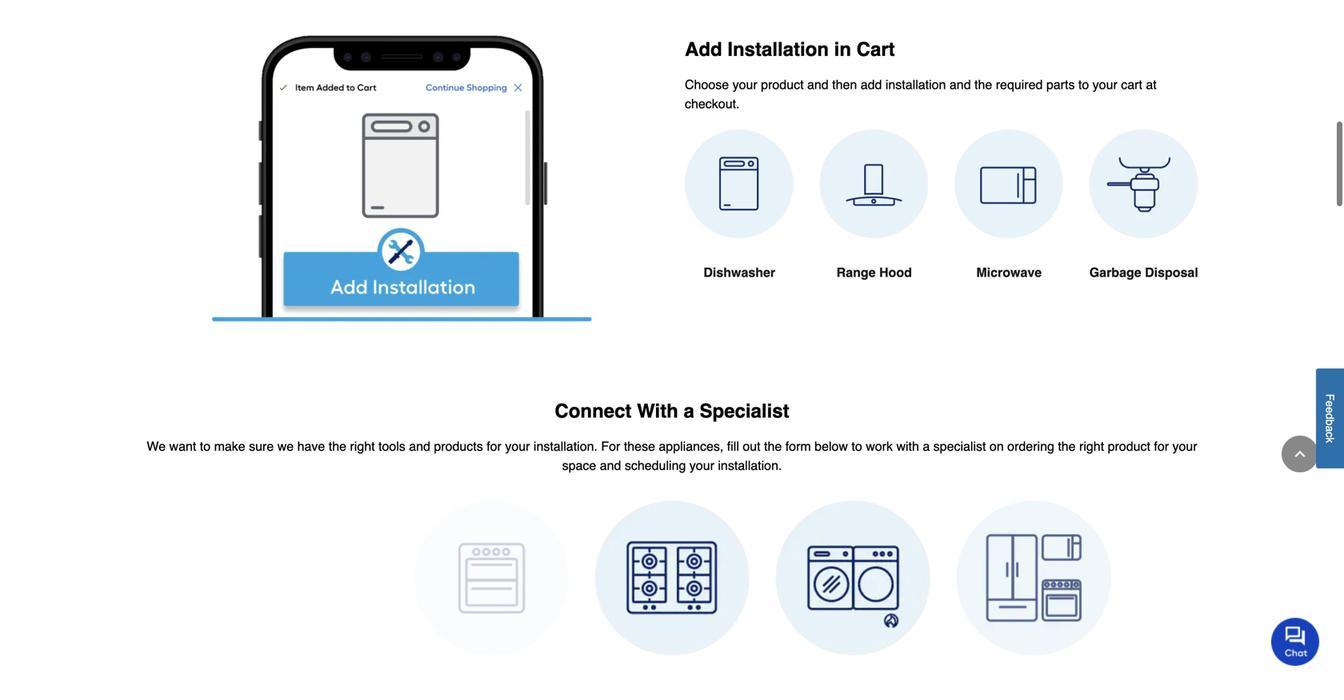 Task type: vqa. For each thing, say whether or not it's contained in the screenshot.
sure
yes



Task type: describe. For each thing, give the bounding box(es) containing it.
b
[[1324, 420, 1337, 426]]

add
[[861, 73, 882, 88]]

chat invite button image
[[1271, 618, 1320, 667]]

k
[[1324, 438, 1337, 444]]

make
[[214, 435, 245, 450]]

choose
[[685, 73, 729, 88]]

want
[[169, 435, 196, 450]]

range hood link
[[820, 125, 929, 317]]

2 e from the top
[[1324, 407, 1337, 414]]

cart
[[857, 34, 895, 56]]

the right have
[[329, 435, 346, 450]]

product inside choose your product and then add installation and the required parts to your cart at checkout.
[[761, 73, 804, 88]]

below
[[815, 435, 848, 450]]

hood
[[879, 261, 912, 276]]

c
[[1324, 432, 1337, 438]]

microwave
[[976, 261, 1042, 276]]

and right installation
[[950, 73, 971, 88]]

these
[[624, 435, 655, 450]]

connect
[[555, 396, 632, 418]]

installation
[[886, 73, 946, 88]]

cart
[[1121, 73, 1143, 88]]

checkout.
[[685, 92, 740, 107]]

specialist
[[700, 396, 789, 418]]

garbage
[[1090, 261, 1142, 276]]

then
[[832, 73, 857, 88]]

range
[[837, 261, 876, 276]]

dishwasher
[[704, 261, 775, 276]]

an icon of a refrigerator, microwave and range. image
[[956, 497, 1111, 652]]

chevron up image
[[1292, 446, 1308, 462]]

range hood
[[837, 261, 912, 276]]

scheduling
[[625, 454, 686, 469]]

f
[[1324, 394, 1337, 401]]

the inside choose your product and then add installation and the required parts to your cart at checkout.
[[975, 73, 992, 88]]

sure
[[249, 435, 274, 450]]

an icon of a dishwasher. image
[[685, 125, 794, 235]]

and down for
[[600, 454, 621, 469]]

an icon of a washer and dryer. image
[[775, 497, 931, 652]]

for
[[601, 435, 620, 450]]

a phone screen with an add installation message. image
[[146, 20, 659, 318]]

f e e d b a c k
[[1324, 394, 1337, 444]]

choose your product and then add installation and the required parts to your cart at checkout.
[[685, 73, 1157, 107]]

f e e d b a c k button
[[1316, 369, 1344, 469]]

tools
[[378, 435, 406, 450]]

scroll to top element
[[1282, 436, 1319, 473]]

0 vertical spatial installation.
[[534, 435, 598, 450]]

a inside button
[[1324, 426, 1337, 432]]

we want to make sure we have the right tools and products for your installation. for these appliances, fill out the form below to work with a specialist on ordering the right product for your space and scheduling your installation.
[[147, 435, 1198, 469]]

garbage disposal
[[1090, 261, 1198, 276]]

1 right from the left
[[350, 435, 375, 450]]



Task type: locate. For each thing, give the bounding box(es) containing it.
a right with on the bottom
[[684, 396, 694, 418]]

required
[[996, 73, 1043, 88]]

1 vertical spatial product
[[1108, 435, 1151, 450]]

0 horizontal spatial product
[[761, 73, 804, 88]]

dishwasher link
[[685, 125, 794, 317]]

0 horizontal spatial a
[[684, 396, 694, 418]]

in
[[834, 34, 851, 56]]

garbage disposal link
[[1089, 125, 1199, 317]]

right right ordering
[[1079, 435, 1104, 450]]

fill
[[727, 435, 739, 450]]

1 vertical spatial a
[[1324, 426, 1337, 432]]

with
[[637, 396, 678, 418]]

2 horizontal spatial a
[[1324, 426, 1337, 432]]

an icon of a cooktop. image
[[595, 497, 750, 652]]

0 horizontal spatial to
[[200, 435, 211, 450]]

a right with
[[923, 435, 930, 450]]

work
[[866, 435, 893, 450]]

e up b
[[1324, 407, 1337, 414]]

the right ordering
[[1058, 435, 1076, 450]]

0 horizontal spatial for
[[487, 435, 502, 450]]

an icon of a microwave. image
[[955, 125, 1064, 235]]

1 horizontal spatial a
[[923, 435, 930, 450]]

on
[[990, 435, 1004, 450]]

to
[[1079, 73, 1089, 88], [200, 435, 211, 450], [852, 435, 862, 450]]

a inside we want to make sure we have the right tools and products for your installation. for these appliances, fill out the form below to work with a specialist on ordering the right product for your space and scheduling your installation.
[[923, 435, 930, 450]]

the left the required
[[975, 73, 992, 88]]

appliances,
[[659, 435, 724, 450]]

products
[[434, 435, 483, 450]]

form
[[786, 435, 811, 450]]

0 vertical spatial product
[[761, 73, 804, 88]]

2 for from the left
[[1154, 435, 1169, 450]]

a up k
[[1324, 426, 1337, 432]]

we
[[147, 435, 166, 450]]

the right the out
[[764, 435, 782, 450]]

installation. down the out
[[718, 454, 782, 469]]

we
[[277, 435, 294, 450]]

right left "tools"
[[350, 435, 375, 450]]

your
[[733, 73, 758, 88], [1093, 73, 1118, 88], [505, 435, 530, 450], [1173, 435, 1198, 450], [690, 454, 714, 469]]

to left work on the right bottom of the page
[[852, 435, 862, 450]]

1 for from the left
[[487, 435, 502, 450]]

0 horizontal spatial installation.
[[534, 435, 598, 450]]

2 right from the left
[[1079, 435, 1104, 450]]

installation. up space
[[534, 435, 598, 450]]

e
[[1324, 401, 1337, 407], [1324, 407, 1337, 414]]

to inside choose your product and then add installation and the required parts to your cart at checkout.
[[1079, 73, 1089, 88]]

and
[[807, 73, 829, 88], [950, 73, 971, 88], [409, 435, 430, 450], [600, 454, 621, 469]]

1 horizontal spatial for
[[1154, 435, 1169, 450]]

installation
[[728, 34, 829, 56]]

add
[[685, 34, 722, 56]]

and right "tools"
[[409, 435, 430, 450]]

at
[[1146, 73, 1157, 88]]

microwave link
[[955, 125, 1064, 317]]

the
[[975, 73, 992, 88], [329, 435, 346, 450], [764, 435, 782, 450], [1058, 435, 1076, 450]]

0 horizontal spatial right
[[350, 435, 375, 450]]

parts
[[1047, 73, 1075, 88]]

disposal
[[1145, 261, 1198, 276]]

1 horizontal spatial right
[[1079, 435, 1104, 450]]

1 horizontal spatial to
[[852, 435, 862, 450]]

an icon of a range hood. image
[[820, 125, 929, 235]]

an icon of a garbage disposal. image
[[1089, 125, 1199, 235]]

d
[[1324, 414, 1337, 420]]

ordering
[[1008, 435, 1055, 450]]

2 vertical spatial a
[[923, 435, 930, 450]]

connect with a specialist
[[555, 396, 789, 418]]

product
[[761, 73, 804, 88], [1108, 435, 1151, 450]]

to right want
[[200, 435, 211, 450]]

2 horizontal spatial to
[[1079, 73, 1089, 88]]

for
[[487, 435, 502, 450], [1154, 435, 1169, 450]]

out
[[743, 435, 761, 450]]

0 vertical spatial a
[[684, 396, 694, 418]]

specialist
[[934, 435, 986, 450]]

space
[[562, 454, 596, 469]]

product inside we want to make sure we have the right tools and products for your installation. for these appliances, fill out the form below to work with a specialist on ordering the right product for your space and scheduling your installation.
[[1108, 435, 1151, 450]]

1 e from the top
[[1324, 401, 1337, 407]]

with
[[897, 435, 919, 450]]

1 vertical spatial installation.
[[718, 454, 782, 469]]

1 horizontal spatial installation.
[[718, 454, 782, 469]]

1 horizontal spatial product
[[1108, 435, 1151, 450]]

e up d
[[1324, 401, 1337, 407]]

right
[[350, 435, 375, 450], [1079, 435, 1104, 450]]

have
[[297, 435, 325, 450]]

a
[[684, 396, 694, 418], [1324, 426, 1337, 432], [923, 435, 930, 450]]

add installation in cart
[[685, 34, 895, 56]]

to right "parts"
[[1079, 73, 1089, 88]]

an icon of a wall oven. image
[[414, 497, 569, 652]]

installation.
[[534, 435, 598, 450], [718, 454, 782, 469]]

and left then at the top right
[[807, 73, 829, 88]]



